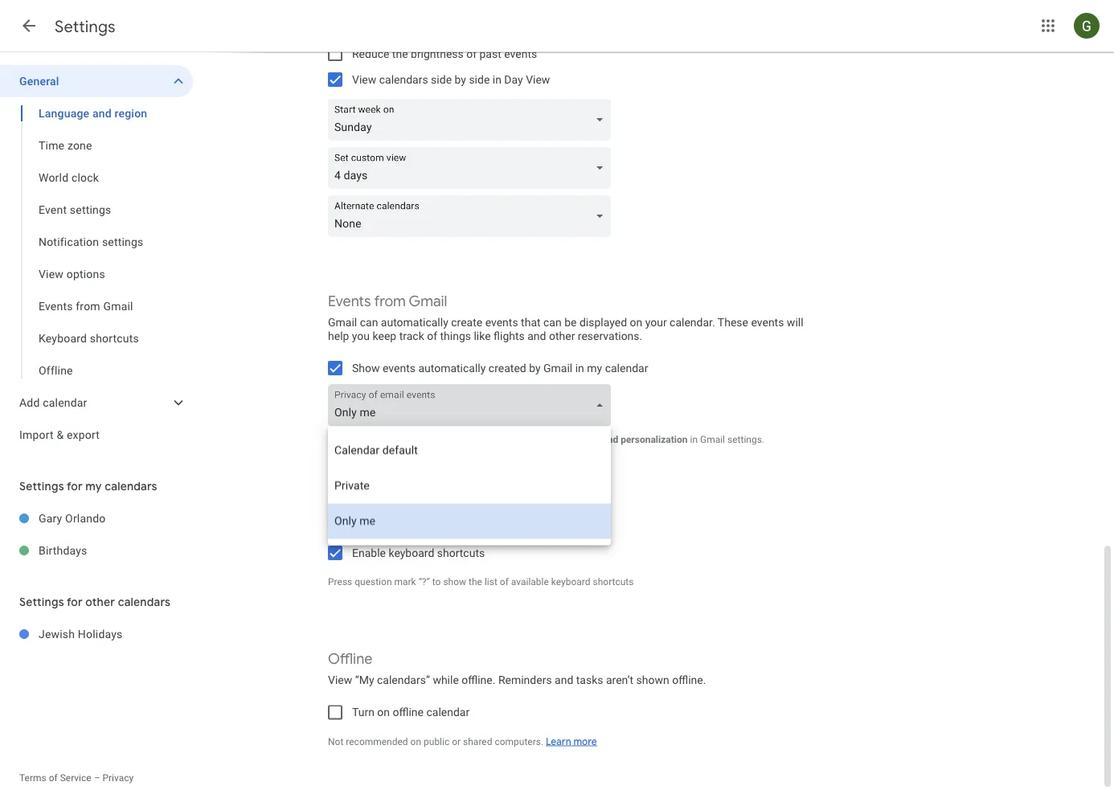 Task type: vqa. For each thing, say whether or not it's contained in the screenshot.
29 element
no



Task type: locate. For each thing, give the bounding box(es) containing it.
keep
[[373, 330, 397, 343]]

view down reduce at the left of the page
[[352, 73, 377, 86]]

from inside the events from gmail gmail can automatically create events that can be displayed on your calendar. these events will help you keep track of things like flights and other reservations.
[[374, 293, 406, 311]]

add
[[19, 396, 40, 409]]

1 vertical spatial the
[[469, 577, 482, 588]]

more
[[356, 446, 379, 458], [574, 736, 597, 748]]

settings up notification settings
[[70, 203, 111, 216]]

1 horizontal spatial learn
[[546, 736, 571, 748]]

go back image
[[19, 16, 39, 35]]

0 vertical spatial offline
[[39, 364, 73, 377]]

the left list
[[469, 577, 482, 588]]

you right help
[[352, 330, 370, 343]]

in left day
[[493, 73, 502, 86]]

language
[[39, 107, 89, 120]]

0 horizontal spatial can
[[360, 316, 378, 330]]

press
[[328, 577, 352, 588]]

holidays
[[78, 628, 123, 641]]

0 horizontal spatial more
[[356, 446, 379, 458]]

only me option
[[328, 504, 611, 539]]

offline for offline view "my calendars" while offline. reminders and tasks aren't shown offline.
[[328, 651, 373, 669]]

and left the tasks
[[555, 674, 574, 688]]

0 vertical spatial you
[[352, 330, 370, 343]]

0 horizontal spatial keyboard shortcuts
[[39, 332, 139, 345]]

and right the features
[[603, 434, 619, 446]]

0 vertical spatial by
[[455, 73, 466, 86]]

more right get
[[356, 446, 379, 458]]

and right flights at the top left of the page
[[528, 330, 546, 343]]

from left the gmail,
[[388, 434, 408, 446]]

keyboard shortcuts up enable
[[328, 514, 457, 532]]

for up jewish holidays
[[67, 595, 83, 610]]

from inside group
[[76, 300, 100, 313]]

or
[[452, 737, 461, 748]]

–
[[94, 773, 100, 784]]

2 vertical spatial in
[[690, 434, 698, 446]]

0 vertical spatial more
[[356, 446, 379, 458]]

can right help
[[360, 316, 378, 330]]

view left options
[[39, 267, 64, 281]]

gmail left keep
[[328, 316, 357, 330]]

of
[[467, 47, 477, 61], [427, 330, 438, 343], [500, 577, 509, 588], [49, 773, 58, 784]]

events from gmail gmail can automatically create events that can be displayed on your calendar. these events will help you keep track of things like flights and other reservations.
[[328, 293, 804, 343]]

"?"
[[419, 577, 430, 588]]

orlando
[[65, 512, 106, 525]]

and inside offline view "my calendars" while offline. reminders and tasks aren't shown offline.
[[555, 674, 574, 688]]

learn more link left the gmail,
[[328, 446, 379, 458]]

reservations.
[[578, 330, 643, 343]]

keyboard down events from gmail
[[39, 332, 87, 345]]

gmail inside group
[[103, 300, 133, 313]]

not
[[328, 737, 344, 748]]

side down past
[[469, 73, 490, 86]]

settings up jewish
[[19, 595, 64, 610]]

import
[[19, 428, 54, 442]]

calendars up jewish holidays link
[[118, 595, 171, 610]]

0 vertical spatial keyboard shortcuts
[[39, 332, 139, 345]]

the right reduce at the left of the page
[[392, 47, 408, 61]]

1 vertical spatial in
[[576, 362, 585, 375]]

from for events from gmail
[[76, 300, 100, 313]]

gmail left settings.
[[700, 434, 725, 446]]

the
[[392, 47, 408, 61], [469, 577, 482, 588]]

in right personalization
[[690, 434, 698, 446]]

show
[[443, 577, 467, 588]]

1 horizontal spatial keyboard
[[328, 514, 391, 532]]

in down reservations.
[[576, 362, 585, 375]]

created
[[489, 362, 527, 375]]

calendar up or
[[427, 707, 470, 720]]

learn more link right the computers.
[[546, 736, 597, 748]]

1 horizontal spatial other
[[549, 330, 575, 343]]

automatically left 'create'
[[381, 316, 449, 330]]

events inside to get events from gmail, you must also turn on smart features and personalization in gmail settings. learn more
[[357, 434, 386, 446]]

0 vertical spatial settings
[[70, 203, 111, 216]]

privacy of email events list box
[[328, 427, 611, 546]]

1 horizontal spatial learn more link
[[546, 736, 597, 748]]

personalization
[[621, 434, 688, 446]]

view left "my
[[328, 674, 352, 688]]

keyboard shortcuts down events from gmail
[[39, 332, 139, 345]]

0 vertical spatial for
[[67, 479, 83, 494]]

settings up gary
[[19, 479, 64, 494]]

on inside to get events from gmail, you must also turn on smart features and personalization in gmail settings. learn more
[[522, 434, 533, 446]]

offline. right while
[[462, 674, 496, 688]]

1 for from the top
[[67, 479, 83, 494]]

for
[[67, 479, 83, 494], [67, 595, 83, 610]]

calendars down reduce at the left of the page
[[379, 73, 428, 86]]

must
[[458, 434, 480, 446]]

more down the tasks
[[574, 736, 597, 748]]

calendar down reservations.
[[605, 362, 649, 375]]

1 vertical spatial keyboard
[[328, 514, 391, 532]]

side down reduce the brightness of past events
[[431, 73, 452, 86]]

my up the 'gary orlando' tree item
[[85, 479, 102, 494]]

track
[[399, 330, 424, 343]]

0 vertical spatial keyboard
[[39, 332, 87, 345]]

0 horizontal spatial keyboard
[[39, 332, 87, 345]]

1 horizontal spatial keyboard shortcuts
[[328, 514, 457, 532]]

2 for from the top
[[67, 595, 83, 610]]

of left past
[[467, 47, 477, 61]]

keyboard up enable
[[328, 514, 391, 532]]

clock
[[71, 171, 99, 184]]

calendars up the 'gary orlando' tree item
[[105, 479, 157, 494]]

1 horizontal spatial side
[[469, 73, 490, 86]]

calendars for settings for my calendars
[[105, 479, 157, 494]]

offline up the add calendar
[[39, 364, 73, 377]]

features
[[564, 434, 600, 446]]

gmail
[[409, 293, 447, 311], [103, 300, 133, 313], [328, 316, 357, 330], [544, 362, 573, 375], [700, 434, 725, 446]]

on inside "not recommended on public or shared computers. learn more"
[[411, 737, 421, 748]]

settings up options
[[102, 235, 144, 249]]

other
[[549, 330, 575, 343], [85, 595, 115, 610]]

0 vertical spatial other
[[549, 330, 575, 343]]

and left region
[[92, 107, 112, 120]]

other right that
[[549, 330, 575, 343]]

0 horizontal spatial my
[[85, 479, 102, 494]]

of right track
[[427, 330, 438, 343]]

1 horizontal spatial you
[[440, 434, 455, 446]]

1 horizontal spatial keyboard
[[552, 577, 591, 588]]

in
[[493, 73, 502, 86], [576, 362, 585, 375], [690, 434, 698, 446]]

1 vertical spatial calendar
[[43, 396, 87, 409]]

view options
[[39, 267, 105, 281]]

by right created on the left of the page
[[529, 362, 541, 375]]

settings.
[[728, 434, 765, 446]]

events up help
[[328, 293, 371, 311]]

0 horizontal spatial in
[[493, 73, 502, 86]]

1 vertical spatial calendars
[[105, 479, 157, 494]]

view right day
[[526, 73, 550, 86]]

on right the turn
[[522, 434, 533, 446]]

events down view options
[[39, 300, 73, 313]]

keyboard right available
[[552, 577, 591, 588]]

learn
[[328, 446, 353, 458], [546, 736, 571, 748]]

on left the your
[[630, 316, 643, 330]]

None field
[[328, 99, 618, 141], [328, 148, 618, 189], [328, 196, 618, 238], [328, 385, 618, 427], [328, 99, 618, 141], [328, 148, 618, 189], [328, 196, 618, 238], [328, 385, 618, 427]]

2 vertical spatial settings
[[19, 595, 64, 610]]

you inside the events from gmail gmail can automatically create events that can be displayed on your calendar. these events will help you keep track of things like flights and other reservations.
[[352, 330, 370, 343]]

add calendar
[[19, 396, 87, 409]]

0 vertical spatial settings
[[55, 16, 116, 37]]

0 vertical spatial calendar
[[605, 362, 649, 375]]

0 horizontal spatial events
[[39, 300, 73, 313]]

offline up "my
[[328, 651, 373, 669]]

flights
[[494, 330, 525, 343]]

settings
[[55, 16, 116, 37], [19, 479, 64, 494], [19, 595, 64, 610]]

available
[[511, 577, 549, 588]]

tree
[[0, 65, 193, 451]]

group
[[0, 97, 193, 387]]

1 vertical spatial automatically
[[419, 362, 486, 375]]

events right 'show'
[[383, 362, 416, 375]]

calendars
[[379, 73, 428, 86], [105, 479, 157, 494], [118, 595, 171, 610]]

calendar.
[[670, 316, 716, 330]]

0 vertical spatial learn
[[328, 446, 353, 458]]

0 vertical spatial my
[[587, 362, 603, 375]]

0 horizontal spatial other
[[85, 595, 115, 610]]

1 side from the left
[[431, 73, 452, 86]]

options
[[67, 267, 105, 281]]

you left must
[[440, 434, 455, 446]]

1 vertical spatial for
[[67, 595, 83, 610]]

and inside to get events from gmail, you must also turn on smart features and personalization in gmail settings. learn more
[[603, 434, 619, 446]]

2 offline. from the left
[[673, 674, 706, 688]]

1 vertical spatial keyboard shortcuts
[[328, 514, 457, 532]]

offline inside group
[[39, 364, 73, 377]]

calendar
[[605, 362, 649, 375], [43, 396, 87, 409], [427, 707, 470, 720]]

gmail down options
[[103, 300, 133, 313]]

1 horizontal spatial more
[[574, 736, 597, 748]]

0 vertical spatial automatically
[[381, 316, 449, 330]]

1 vertical spatial offline
[[328, 651, 373, 669]]

0 horizontal spatial you
[[352, 330, 370, 343]]

from for events from gmail gmail can automatically create events that can be displayed on your calendar. these events will help you keep track of things like flights and other reservations.
[[374, 293, 406, 311]]

view
[[352, 73, 377, 86], [526, 73, 550, 86], [39, 267, 64, 281], [328, 674, 352, 688]]

settings for my calendars
[[19, 479, 157, 494]]

1 horizontal spatial can
[[544, 316, 562, 330]]

reduce the brightness of past events
[[352, 47, 537, 61]]

shown
[[637, 674, 670, 688]]

my down reservations.
[[587, 362, 603, 375]]

1 horizontal spatial in
[[576, 362, 585, 375]]

0 horizontal spatial offline.
[[462, 674, 496, 688]]

2 vertical spatial calendars
[[118, 595, 171, 610]]

1 horizontal spatial offline.
[[673, 674, 706, 688]]

0 horizontal spatial keyboard
[[389, 547, 435, 560]]

events right get
[[357, 434, 386, 446]]

for up gary orlando
[[67, 479, 83, 494]]

1 vertical spatial settings
[[102, 235, 144, 249]]

1 vertical spatial by
[[529, 362, 541, 375]]

2 vertical spatial calendar
[[427, 707, 470, 720]]

you
[[352, 330, 370, 343], [440, 434, 455, 446]]

keyboard inside group
[[39, 332, 87, 345]]

2 side from the left
[[469, 73, 490, 86]]

0 vertical spatial learn more link
[[328, 446, 379, 458]]

offline inside offline view "my calendars" while offline. reminders and tasks aren't shown offline.
[[328, 651, 373, 669]]

0 vertical spatial calendars
[[379, 73, 428, 86]]

keyboard
[[39, 332, 87, 345], [328, 514, 391, 532]]

for for other
[[67, 595, 83, 610]]

by
[[455, 73, 466, 86], [529, 362, 541, 375]]

view calendars side by side in day view
[[352, 73, 550, 86]]

of right list
[[500, 577, 509, 588]]

from down options
[[76, 300, 100, 313]]

more inside to get events from gmail, you must also turn on smart features and personalization in gmail settings. learn more
[[356, 446, 379, 458]]

on left public
[[411, 737, 421, 748]]

other up holidays
[[85, 595, 115, 610]]

calendars for settings for other calendars
[[118, 595, 171, 610]]

1 can from the left
[[360, 316, 378, 330]]

from up keep
[[374, 293, 406, 311]]

you inside to get events from gmail, you must also turn on smart features and personalization in gmail settings. learn more
[[440, 434, 455, 446]]

2 horizontal spatial calendar
[[605, 362, 649, 375]]

from
[[374, 293, 406, 311], [76, 300, 100, 313], [388, 434, 408, 446]]

keyboard up mark
[[389, 547, 435, 560]]

jewish holidays tree item
[[0, 618, 193, 651]]

automatically down things
[[419, 362, 486, 375]]

create
[[451, 316, 483, 330]]

by down reduce the brightness of past events
[[455, 73, 466, 86]]

2 horizontal spatial in
[[690, 434, 698, 446]]

notification
[[39, 235, 99, 249]]

1 horizontal spatial events
[[328, 293, 371, 311]]

settings up general tree item
[[55, 16, 116, 37]]

that
[[521, 316, 541, 330]]

like
[[474, 330, 491, 343]]

in inside to get events from gmail, you must also turn on smart features and personalization in gmail settings. learn more
[[690, 434, 698, 446]]

0 horizontal spatial side
[[431, 73, 452, 86]]

jewish holidays link
[[39, 618, 193, 651]]

to
[[433, 577, 441, 588]]

1 vertical spatial more
[[574, 736, 597, 748]]

offline. right shown
[[673, 674, 706, 688]]

calendar up &
[[43, 396, 87, 409]]

can left be
[[544, 316, 562, 330]]

language and region
[[39, 107, 147, 120]]

events for events from gmail
[[39, 300, 73, 313]]

1 horizontal spatial calendar
[[427, 707, 470, 720]]

side
[[431, 73, 452, 86], [469, 73, 490, 86]]

keyboard shortcuts inside group
[[39, 332, 139, 345]]

0 horizontal spatial learn
[[328, 446, 353, 458]]

shortcuts
[[90, 332, 139, 345], [394, 514, 457, 532], [437, 547, 485, 560], [593, 577, 634, 588]]

1 vertical spatial settings
[[19, 479, 64, 494]]

these
[[718, 316, 749, 330]]

public
[[424, 737, 450, 748]]

settings for notification settings
[[102, 235, 144, 249]]

private option
[[328, 468, 611, 504]]

group containing language and region
[[0, 97, 193, 387]]

1 vertical spatial you
[[440, 434, 455, 446]]

events inside the events from gmail gmail can automatically create events that can be displayed on your calendar. these events will help you keep track of things like flights and other reservations.
[[328, 293, 371, 311]]

1 horizontal spatial offline
[[328, 651, 373, 669]]

show
[[352, 362, 380, 375]]

0 horizontal spatial offline
[[39, 364, 73, 377]]

settings for settings
[[55, 16, 116, 37]]

offline view "my calendars" while offline. reminders and tasks aren't shown offline.
[[328, 651, 706, 688]]

1 horizontal spatial my
[[587, 362, 603, 375]]

0 vertical spatial the
[[392, 47, 408, 61]]

1 horizontal spatial the
[[469, 577, 482, 588]]



Task type: describe. For each thing, give the bounding box(es) containing it.
0 horizontal spatial calendar
[[43, 396, 87, 409]]

get
[[341, 434, 355, 446]]

mark
[[394, 577, 416, 588]]

event
[[39, 203, 67, 216]]

from inside to get events from gmail, you must also turn on smart features and personalization in gmail settings. learn more
[[388, 434, 408, 446]]

things
[[440, 330, 471, 343]]

smart
[[535, 434, 562, 446]]

learn inside to get events from gmail, you must also turn on smart features and personalization in gmail settings. learn more
[[328, 446, 353, 458]]

privacy link
[[103, 773, 134, 784]]

region
[[115, 107, 147, 120]]

1 vertical spatial learn
[[546, 736, 571, 748]]

0 horizontal spatial learn more link
[[328, 446, 379, 458]]

1 vertical spatial my
[[85, 479, 102, 494]]

gmail inside to get events from gmail, you must also turn on smart features and personalization in gmail settings. learn more
[[700, 434, 725, 446]]

1 horizontal spatial by
[[529, 362, 541, 375]]

and inside group
[[92, 107, 112, 120]]

will
[[787, 316, 804, 330]]

offline
[[393, 707, 424, 720]]

automatically inside the events from gmail gmail can automatically create events that can be displayed on your calendar. these events will help you keep track of things like flights and other reservations.
[[381, 316, 449, 330]]

0 vertical spatial in
[[493, 73, 502, 86]]

day
[[505, 73, 523, 86]]

time
[[39, 139, 65, 152]]

import & export
[[19, 428, 100, 442]]

settings for other calendars
[[19, 595, 171, 610]]

1 vertical spatial learn more link
[[546, 736, 597, 748]]

to
[[328, 434, 339, 446]]

2 can from the left
[[544, 316, 562, 330]]

settings for my calendars tree
[[0, 503, 193, 567]]

turn
[[352, 707, 375, 720]]

shared
[[463, 737, 493, 748]]

birthdays tree item
[[0, 535, 193, 567]]

while
[[433, 674, 459, 688]]

not recommended on public or shared computers. learn more
[[328, 736, 597, 748]]

terms
[[19, 773, 46, 784]]

settings for settings for other calendars
[[19, 595, 64, 610]]

enable
[[352, 547, 386, 560]]

list
[[485, 577, 498, 588]]

events from gmail
[[39, 300, 133, 313]]

0 horizontal spatial the
[[392, 47, 408, 61]]

computers.
[[495, 737, 544, 748]]

tasks
[[576, 674, 604, 688]]

birthdays link
[[39, 535, 193, 567]]

tree containing general
[[0, 65, 193, 451]]

events up day
[[504, 47, 537, 61]]

view inside offline view "my calendars" while offline. reminders and tasks aren't shown offline.
[[328, 674, 352, 688]]

reminders
[[499, 674, 552, 688]]

of right terms
[[49, 773, 58, 784]]

export
[[67, 428, 100, 442]]

events for events from gmail gmail can automatically create events that can be displayed on your calendar. these events will help you keep track of things like flights and other reservations.
[[328, 293, 371, 311]]

1 offline. from the left
[[462, 674, 496, 688]]

of inside the events from gmail gmail can automatically create events that can be displayed on your calendar. these events will help you keep track of things like flights and other reservations.
[[427, 330, 438, 343]]

events left will
[[752, 316, 784, 330]]

0 horizontal spatial by
[[455, 73, 466, 86]]

"my
[[355, 674, 374, 688]]

for for my
[[67, 479, 83, 494]]

1 vertical spatial other
[[85, 595, 115, 610]]

your
[[646, 316, 667, 330]]

to get events from gmail, you must also turn on smart features and personalization in gmail settings. learn more
[[328, 434, 765, 458]]

aren't
[[606, 674, 634, 688]]

reduce
[[352, 47, 390, 61]]

enable keyboard shortcuts
[[352, 547, 485, 560]]

and inside the events from gmail gmail can automatically create events that can be displayed on your calendar. these events will help you keep track of things like flights and other reservations.
[[528, 330, 546, 343]]

turn on offline calendar
[[352, 707, 470, 720]]

events left that
[[485, 316, 518, 330]]

world
[[39, 171, 69, 184]]

gary
[[39, 512, 62, 525]]

also
[[482, 434, 500, 446]]

birthdays
[[39, 544, 87, 557]]

1 vertical spatial keyboard
[[552, 577, 591, 588]]

settings for settings for my calendars
[[19, 479, 64, 494]]

&
[[57, 428, 64, 442]]

0 vertical spatial keyboard
[[389, 547, 435, 560]]

past
[[480, 47, 502, 61]]

gmail down be
[[544, 362, 573, 375]]

help
[[328, 330, 349, 343]]

zone
[[67, 139, 92, 152]]

notification settings
[[39, 235, 144, 249]]

gmail,
[[411, 434, 438, 446]]

on inside the events from gmail gmail can automatically create events that can be displayed on your calendar. these events will help you keep track of things like flights and other reservations.
[[630, 316, 643, 330]]

settings for event settings
[[70, 203, 111, 216]]

event settings
[[39, 203, 111, 216]]

be
[[565, 316, 577, 330]]

settings heading
[[55, 16, 116, 37]]

displayed
[[580, 316, 627, 330]]

world clock
[[39, 171, 99, 184]]

general tree item
[[0, 65, 193, 97]]

general
[[19, 74, 59, 88]]

terms of service – privacy
[[19, 773, 134, 784]]

jewish holidays
[[39, 628, 123, 641]]

service
[[60, 773, 91, 784]]

press question mark "?" to show the list of available keyboard shortcuts
[[328, 577, 634, 588]]

privacy
[[103, 773, 134, 784]]

turn
[[503, 434, 520, 446]]

show events automatically created by gmail in my calendar
[[352, 362, 649, 375]]

terms of service link
[[19, 773, 91, 784]]

calendar default option
[[328, 433, 611, 468]]

recommended
[[346, 737, 408, 748]]

gary orlando tree item
[[0, 503, 193, 535]]

gary orlando
[[39, 512, 106, 525]]

calendars"
[[377, 674, 430, 688]]

on right turn
[[377, 707, 390, 720]]

offline for offline
[[39, 364, 73, 377]]

time zone
[[39, 139, 92, 152]]

gmail up track
[[409, 293, 447, 311]]

jewish
[[39, 628, 75, 641]]

brightness
[[411, 47, 464, 61]]

question
[[355, 577, 392, 588]]

other inside the events from gmail gmail can automatically create events that can be displayed on your calendar. these events will help you keep track of things like flights and other reservations.
[[549, 330, 575, 343]]



